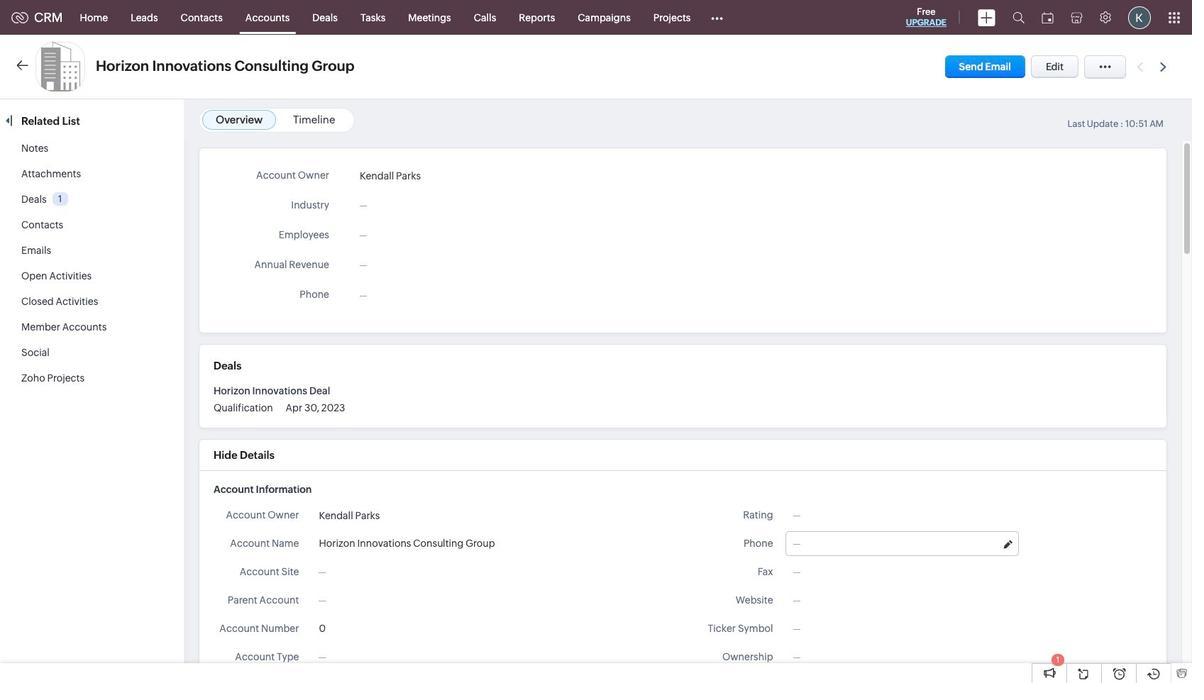 Task type: vqa. For each thing, say whether or not it's contained in the screenshot.
Create Menu element
yes



Task type: locate. For each thing, give the bounding box(es) containing it.
next record image
[[1160, 62, 1170, 71]]

create menu image
[[978, 9, 996, 26]]

create menu element
[[969, 0, 1004, 34]]

search element
[[1004, 0, 1033, 35]]



Task type: describe. For each thing, give the bounding box(es) containing it.
profile element
[[1120, 0, 1160, 34]]

logo image
[[11, 12, 28, 23]]

previous record image
[[1137, 62, 1143, 71]]

profile image
[[1128, 6, 1151, 29]]

search image
[[1013, 11, 1025, 23]]

calendar image
[[1042, 12, 1054, 23]]

Other Modules field
[[702, 6, 733, 29]]



